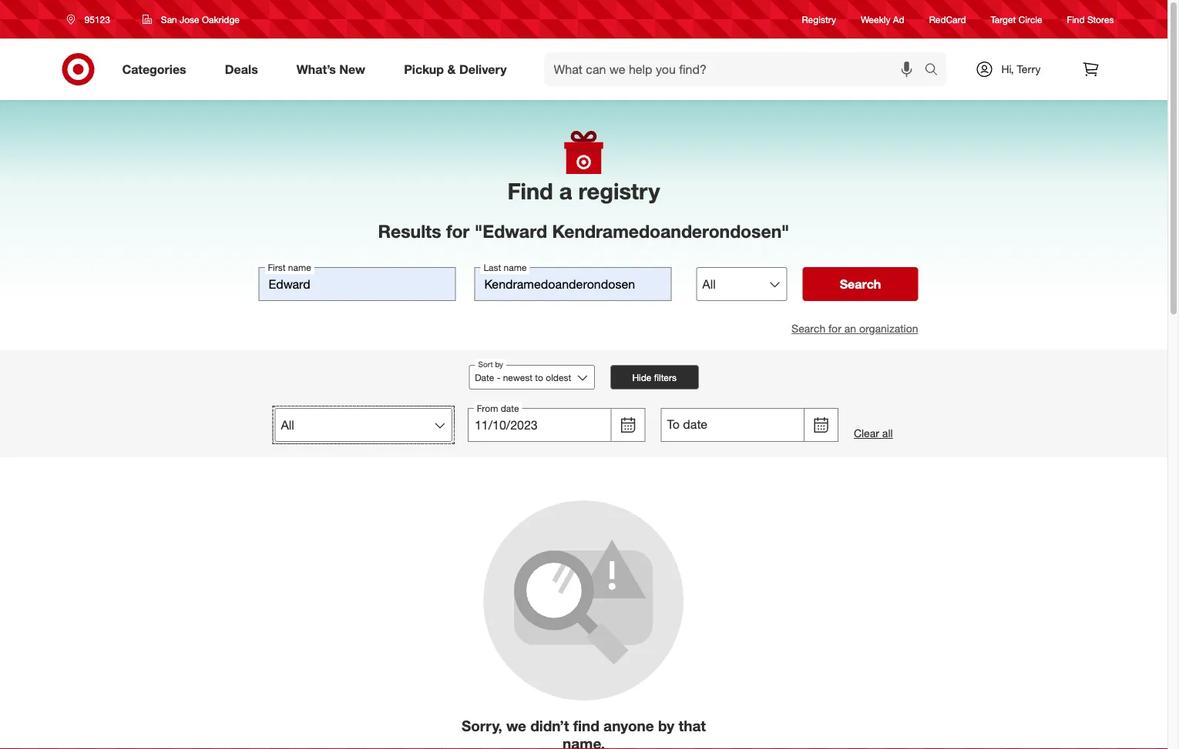 Task type: locate. For each thing, give the bounding box(es) containing it.
find for find a registry
[[507, 177, 553, 205]]

1 horizontal spatial for
[[829, 322, 841, 336]]

ad
[[893, 13, 905, 25]]

hide filters
[[632, 372, 677, 383]]

deals
[[225, 62, 258, 77]]

new
[[339, 62, 365, 77]]

filters
[[654, 372, 677, 383]]

san jose oakridge
[[161, 13, 240, 25]]

all
[[882, 427, 893, 440]]

registry
[[802, 13, 836, 25]]

1 vertical spatial find
[[507, 177, 553, 205]]

0 vertical spatial for
[[446, 221, 470, 242]]

find
[[1067, 13, 1085, 25], [507, 177, 553, 205]]

results for "edward kendramedoanderondosen"
[[378, 221, 790, 242]]

search for an organization link
[[792, 322, 918, 336]]

search button
[[803, 267, 918, 301]]

for
[[446, 221, 470, 242], [829, 322, 841, 336]]

hide
[[632, 372, 652, 383]]

search error image
[[483, 501, 684, 702]]

search inside search button
[[840, 277, 881, 292]]

None text field
[[259, 267, 456, 301], [474, 267, 671, 301], [259, 267, 456, 301], [474, 267, 671, 301]]

1 vertical spatial search
[[792, 322, 826, 336]]

organization
[[859, 322, 918, 336]]

jose
[[180, 13, 199, 25]]

an
[[844, 322, 856, 336]]

we
[[506, 717, 526, 735]]

kendramedoanderondosen"
[[552, 221, 790, 242]]

None telephone field
[[468, 408, 611, 442], [661, 408, 805, 442], [468, 408, 611, 442], [661, 408, 805, 442]]

delivery
[[459, 62, 507, 77]]

find inside find stores link
[[1067, 13, 1085, 25]]

name.
[[563, 736, 605, 750]]

clear all
[[854, 427, 893, 440]]

redcard
[[929, 13, 966, 25]]

0 horizontal spatial for
[[446, 221, 470, 242]]

anyone
[[604, 717, 654, 735]]

clear
[[854, 427, 879, 440]]

search for search
[[840, 277, 881, 292]]

by
[[658, 717, 674, 735]]

search left "an"
[[792, 322, 826, 336]]

search
[[840, 277, 881, 292], [792, 322, 826, 336]]

redcard link
[[929, 13, 966, 26]]

1 horizontal spatial search
[[840, 277, 881, 292]]

What can we help you find? suggestions appear below search field
[[545, 52, 928, 86]]

find stores link
[[1067, 13, 1114, 26]]

95123 button
[[57, 5, 126, 33]]

find
[[573, 717, 599, 735]]

for right results
[[446, 221, 470, 242]]

0 horizontal spatial find
[[507, 177, 553, 205]]

search up search for an organization link
[[840, 277, 881, 292]]

1 horizontal spatial find
[[1067, 13, 1085, 25]]

san
[[161, 13, 177, 25]]

weekly
[[861, 13, 891, 25]]

search
[[918, 63, 955, 78]]

0 vertical spatial find
[[1067, 13, 1085, 25]]

1 vertical spatial for
[[829, 322, 841, 336]]

for left "an"
[[829, 322, 841, 336]]

oakridge
[[202, 13, 240, 25]]

find left the a
[[507, 177, 553, 205]]

pickup & delivery link
[[391, 52, 526, 86]]

0 horizontal spatial search
[[792, 322, 826, 336]]

registry link
[[802, 13, 836, 26]]

clear all button
[[854, 426, 893, 442]]

0 vertical spatial search
[[840, 277, 881, 292]]

find left stores
[[1067, 13, 1085, 25]]



Task type: vqa. For each thing, say whether or not it's contained in the screenshot.
organization
yes



Task type: describe. For each thing, give the bounding box(es) containing it.
search for search for an organization
[[792, 322, 826, 336]]

terry
[[1017, 62, 1041, 76]]

pickup & delivery
[[404, 62, 507, 77]]

search for an organization
[[792, 322, 918, 336]]

target circle
[[991, 13, 1042, 25]]

a
[[559, 177, 572, 205]]

search button
[[918, 52, 955, 89]]

circle
[[1019, 13, 1042, 25]]

hide filters button
[[610, 365, 699, 390]]

hi, terry
[[1001, 62, 1041, 76]]

"edward
[[475, 221, 547, 242]]

sorry, we didn't find anyone by that name.
[[462, 717, 706, 750]]

95123
[[84, 13, 110, 25]]

for for results
[[446, 221, 470, 242]]

find a registry
[[507, 177, 660, 205]]

target
[[991, 13, 1016, 25]]

categories
[[122, 62, 186, 77]]

deals link
[[212, 52, 277, 86]]

san jose oakridge button
[[132, 5, 250, 33]]

find stores
[[1067, 13, 1114, 25]]

weekly ad
[[861, 13, 905, 25]]

what's new
[[297, 62, 365, 77]]

sorry,
[[462, 717, 502, 735]]

hi,
[[1001, 62, 1014, 76]]

find for find stores
[[1067, 13, 1085, 25]]

that
[[679, 717, 706, 735]]

for for search
[[829, 322, 841, 336]]

weekly ad link
[[861, 13, 905, 26]]

target circle link
[[991, 13, 1042, 26]]

pickup
[[404, 62, 444, 77]]

&
[[447, 62, 456, 77]]

didn't
[[530, 717, 569, 735]]

categories link
[[109, 52, 206, 86]]

registry
[[578, 177, 660, 205]]

stores
[[1087, 13, 1114, 25]]

what's
[[297, 62, 336, 77]]

results
[[378, 221, 441, 242]]

what's new link
[[283, 52, 385, 86]]



